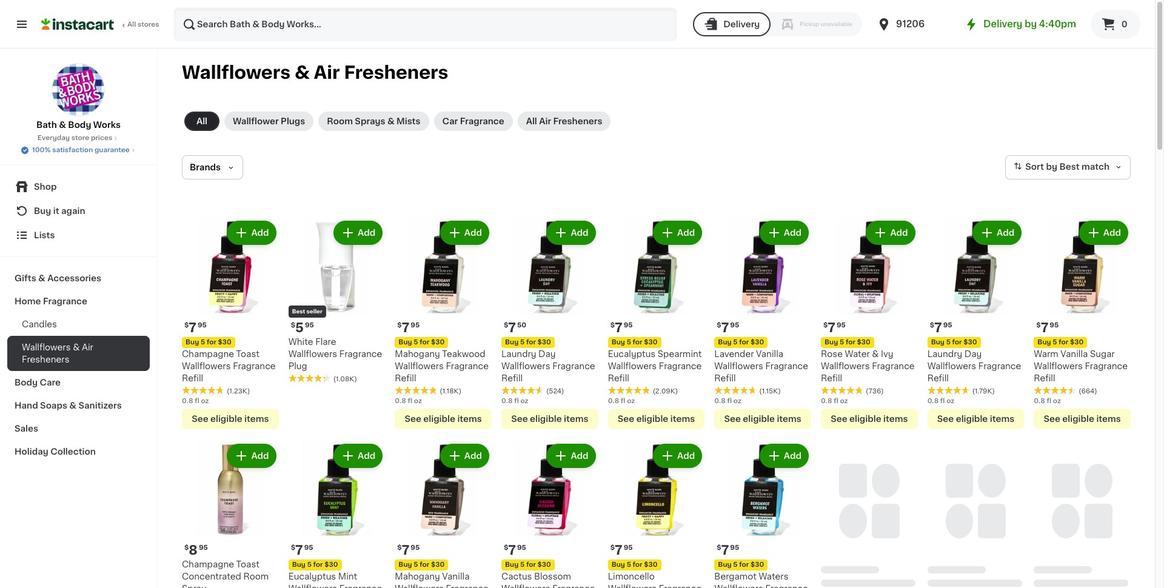 Task type: describe. For each thing, give the bounding box(es) containing it.
see eligible items button for (1.18k)
[[395, 409, 492, 429]]

bath & body works link
[[36, 63, 121, 131]]

(2.09k)
[[653, 388, 679, 395]]

product group containing black flare nightlight wallflowers fragrance plug
[[928, 442, 1025, 589]]

$ 7 95 for rose water & ivy wallflowers fragrance refill
[[824, 321, 846, 334]]

home
[[15, 297, 41, 306]]

0.8 for (1.18k)
[[395, 398, 406, 404]]

fl for (1.23k)
[[195, 398, 200, 404]]

fl for (1.15k)
[[728, 398, 732, 404]]

95 inside $ 5 95
[[305, 322, 314, 329]]

$ 7 95 for champagne toast wallflowers fragrance refill
[[184, 321, 207, 334]]

0.8 fl oz for (736)
[[822, 398, 849, 404]]

wallflowers inside the bergamot waters wallflowers fragranc
[[715, 585, 764, 589]]

wallflowers & air fresheners link
[[7, 336, 150, 371]]

refill inside the rose water & ivy wallflowers fragrance refill
[[822, 374, 843, 383]]

items for (736)
[[884, 415, 909, 423]]

(1.79k)
[[973, 388, 996, 395]]

$ 7 95 for lavender vanilla wallflowers fragrance refill
[[717, 321, 740, 334]]

air inside wallflowers & air fresheners
[[82, 343, 93, 352]]

black flare nightlight wallflowers fragrance plug button
[[928, 442, 1025, 589]]

buy 5 for $30 down 50
[[505, 339, 551, 346]]

0
[[1122, 20, 1128, 29]]

fl for (1.18k)
[[408, 398, 413, 404]]

fragrance inside the black flare nightlight wallflowers fragrance plug
[[979, 573, 1022, 581]]

0 vertical spatial air
[[314, 64, 340, 81]]

all air fresheners link
[[518, 112, 611, 131]]

1 vertical spatial body
[[15, 379, 38, 387]]

flare for black flare wallflowers fragrance plug
[[847, 561, 868, 569]]

& inside hand soaps & sanitizers link
[[69, 402, 76, 410]]

day for $ 7 95
[[965, 350, 982, 358]]

$ 7 95 for mahogany teakwood wallflowers fragrance refill
[[398, 321, 420, 334]]

$30 up warm vanilla sugar wallflowers fragrance refill
[[1071, 339, 1084, 346]]

bath & body works
[[36, 121, 121, 129]]

sort
[[1026, 163, 1045, 171]]

see eligible items for (1.18k)
[[405, 415, 482, 423]]

$ 7 95 for bergamot waters wallflowers fragranc
[[717, 544, 740, 557]]

best for best match
[[1060, 163, 1080, 171]]

eligible for (664)
[[1063, 415, 1095, 423]]

$30 inside buy 5 for $30 black cherry merlot wallflowers fragranc
[[1071, 562, 1084, 569]]

holiday collection link
[[7, 440, 150, 464]]

prices
[[91, 135, 112, 141]]

fragrance inside lavender vanilla wallflowers fragrance refill
[[766, 362, 809, 371]]

(1.18k)
[[440, 388, 462, 395]]

ivy
[[882, 350, 894, 358]]

bergamot waters wallflowers fragranc
[[715, 573, 809, 589]]

$ 7 95 for eucalyptus mint wallflowers fragranc
[[291, 544, 313, 557]]

see eligible items for (736)
[[831, 415, 909, 423]]

body care link
[[7, 371, 150, 394]]

wallflowers inside black flare wallflowers fragrance plug
[[822, 573, 870, 581]]

95 for champagne toast wallflowers fragrance refill
[[198, 322, 207, 329]]

all for all
[[197, 117, 208, 126]]

buy it again link
[[7, 199, 150, 223]]

oz for (1.15k)
[[734, 398, 742, 404]]

hand soaps & sanitizers
[[15, 402, 122, 410]]

gifts
[[15, 274, 36, 283]]

95 inside $ 8 95
[[199, 545, 208, 552]]

guarantee
[[95, 147, 130, 154]]

sprays
[[355, 117, 386, 126]]

see eligible items for (2.09k)
[[618, 415, 695, 423]]

works
[[93, 121, 121, 129]]

everyday store prices
[[37, 135, 112, 141]]

refill for (524)
[[502, 374, 523, 383]]

100% satisfaction guarantee button
[[20, 143, 137, 155]]

hand soaps & sanitizers link
[[7, 394, 150, 417]]

white flare wallflowers fragrance plug
[[289, 338, 382, 371]]

refill for (1.15k)
[[715, 374, 736, 383]]

1 vertical spatial air
[[540, 117, 552, 126]]

1 horizontal spatial room
[[327, 117, 353, 126]]

buy 5 for $30 up eucalyptus mint wallflowers fragranc
[[292, 562, 338, 569]]

vanilla for wallflowers
[[1061, 350, 1089, 358]]

water
[[845, 350, 870, 358]]

buy 5 for $30 black cherry merlot wallflowers fragranc
[[1035, 562, 1129, 589]]

$ 8 95
[[184, 544, 208, 557]]

all link
[[184, 112, 220, 131]]

$ inside "$ 7 50"
[[504, 322, 509, 329]]

$ 7 95 for cactus blossom wallflowers fragranc
[[504, 544, 527, 557]]

see for (1.23k)
[[192, 415, 208, 423]]

rose
[[822, 350, 843, 358]]

fragrance inside eucalyptus spearmint wallflowers fragrance refill
[[659, 362, 702, 371]]

items for (1.15k)
[[777, 415, 802, 423]]

(1.08k)
[[333, 376, 357, 383]]

fragrance inside the rose water & ivy wallflowers fragrance refill
[[873, 362, 915, 371]]

91206
[[897, 19, 925, 29]]

buy inside buy 5 for $30 black cherry merlot wallflowers fragranc
[[1038, 562, 1052, 569]]

candles
[[22, 320, 57, 329]]

car fragrance
[[443, 117, 505, 126]]

$ inside $ 5 95
[[291, 322, 295, 329]]

0.8 fl oz for (1.18k)
[[395, 398, 422, 404]]

91206 button
[[877, 7, 950, 41]]

collection
[[50, 448, 96, 456]]

(664)
[[1080, 388, 1098, 395]]

sales link
[[7, 417, 150, 440]]

95 for eucalyptus mint wallflowers fragranc
[[304, 545, 313, 552]]

for inside buy 5 for $30 black cherry merlot wallflowers fragranc
[[1060, 562, 1069, 569]]

oz for (1.79k)
[[947, 398, 955, 404]]

fragrance inside white flare wallflowers fragrance plug
[[340, 350, 382, 358]]

wallflowers inside warm vanilla sugar wallflowers fragrance refill
[[1035, 362, 1084, 371]]

$30 up the bergamot waters wallflowers fragranc
[[751, 562, 765, 569]]

refill for (1.23k)
[[182, 374, 203, 383]]

oz for (524)
[[521, 398, 529, 404]]

plug for white flare wallflowers fragrance plug
[[289, 362, 307, 371]]

by for sort
[[1047, 163, 1058, 171]]

wallflowers inside champagne toast wallflowers fragrance refill
[[182, 362, 231, 371]]

cactus blossom wallflowers fragranc
[[502, 573, 596, 589]]

see eligible items for (1.15k)
[[725, 415, 802, 423]]

rose water & ivy wallflowers fragrance refill
[[822, 350, 915, 383]]

refill for (1.79k)
[[928, 374, 949, 383]]

fragrance inside champagne toast wallflowers fragrance refill
[[233, 362, 276, 371]]

mahogany for mahogany vanilla wallflowers fragranc
[[395, 573, 440, 581]]

refill for (1.18k)
[[395, 374, 417, 383]]

laundry day wallflowers fragrance refill for $ 7 95
[[928, 350, 1022, 383]]

0.8 fl oz for (1.23k)
[[182, 398, 209, 404]]

buy 5 for $30 up champagne toast wallflowers fragrance refill on the bottom left of the page
[[186, 339, 232, 346]]

refill inside warm vanilla sugar wallflowers fragrance refill
[[1035, 374, 1056, 383]]

waters
[[759, 573, 789, 581]]

instacart logo image
[[41, 17, 114, 32]]

best seller
[[292, 309, 323, 314]]

cherry
[[1060, 573, 1089, 581]]

merlot
[[1091, 573, 1119, 581]]

lists link
[[7, 223, 150, 248]]

sugar
[[1091, 350, 1116, 358]]

see eligible items button for (1.15k)
[[715, 409, 812, 429]]

mahogany for mahogany teakwood wallflowers fragrance refill
[[395, 350, 440, 358]]

buy 5 for $30 up mahogany teakwood wallflowers fragrance refill
[[399, 339, 445, 346]]

0.8 for (1.23k)
[[182, 398, 193, 404]]

buy 5 for $30 up mahogany vanilla wallflowers fragranc
[[399, 562, 445, 569]]

best for best seller
[[292, 309, 305, 314]]

100%
[[32, 147, 51, 154]]

items for (1.23k)
[[245, 415, 269, 423]]

care
[[40, 379, 61, 387]]

$30 up eucalyptus mint wallflowers fragranc
[[325, 562, 338, 569]]

vanilla inside mahogany vanilla wallflowers fragranc
[[443, 573, 470, 581]]

blossom
[[535, 573, 572, 581]]

0.8 for (2.09k)
[[608, 398, 620, 404]]

bergamot
[[715, 573, 757, 581]]

see for (664)
[[1044, 415, 1061, 423]]

0.8 fl oz for (664)
[[1035, 398, 1062, 404]]

room sprays & mists
[[327, 117, 421, 126]]

buy 5 for $30 up lavender
[[719, 339, 765, 346]]

spearmint
[[658, 350, 702, 358]]

shop
[[34, 183, 57, 191]]

champagne for buy 5 for $30
[[182, 350, 234, 358]]

product group containing black flare wallflowers fragrance plug
[[822, 442, 918, 589]]

gifts & accessories link
[[7, 267, 150, 290]]

flare for black flare nightlight wallflowers fragrance plug
[[954, 561, 974, 569]]

fl for (524)
[[515, 398, 519, 404]]

limoncello
[[608, 573, 655, 581]]

100% satisfaction guarantee
[[32, 147, 130, 154]]

accessories
[[47, 274, 101, 283]]

wallflowers inside the rose water & ivy wallflowers fragrance refill
[[822, 362, 870, 371]]

items for (1.79k)
[[991, 415, 1015, 423]]

(524)
[[547, 388, 565, 395]]

home fragrance
[[15, 297, 87, 306]]

all stores link
[[41, 7, 160, 41]]

nightlight
[[977, 561, 1019, 569]]

everyday
[[37, 135, 70, 141]]

95 for laundry day wallflowers fragrance refill
[[944, 322, 953, 329]]

holiday
[[15, 448, 48, 456]]

sort by
[[1026, 163, 1058, 171]]

0 button
[[1092, 10, 1141, 39]]

seller
[[307, 309, 323, 314]]

oz for (1.23k)
[[201, 398, 209, 404]]

all for all stores
[[127, 21, 136, 28]]

fragrance inside mahogany teakwood wallflowers fragrance refill
[[446, 362, 489, 371]]

95 for warm vanilla sugar wallflowers fragrance refill
[[1050, 322, 1060, 329]]

product group containing 5
[[289, 218, 385, 384]]

$ 7 95 for laundry day wallflowers fragrance refill
[[931, 321, 953, 334]]

plug for black flare wallflowers fragrance plug
[[822, 585, 840, 589]]

95 for mahogany teakwood wallflowers fragrance refill
[[411, 322, 420, 329]]

0.8 for (1.79k)
[[928, 398, 939, 404]]

$30 up mahogany vanilla wallflowers fragranc
[[431, 562, 445, 569]]

black flare wallflowers fragrance plug
[[822, 561, 915, 589]]

2 horizontal spatial fresheners
[[554, 117, 603, 126]]

buy 5 for $30 up bergamot
[[719, 562, 765, 569]]

satisfaction
[[52, 147, 93, 154]]

candles link
[[7, 313, 150, 336]]

$30 up eucalyptus spearmint wallflowers fragrance refill
[[644, 339, 658, 346]]

holiday collection
[[15, 448, 96, 456]]

champagne toast concentrated room spray
[[182, 561, 269, 589]]



Task type: vqa. For each thing, say whether or not it's contained in the screenshot.


Task type: locate. For each thing, give the bounding box(es) containing it.
0 horizontal spatial by
[[1025, 19, 1038, 29]]

oz for (2.09k)
[[627, 398, 635, 404]]

2 vertical spatial air
[[82, 343, 93, 352]]

2 see eligible items from the left
[[512, 415, 589, 423]]

wallflowers inside cactus blossom wallflowers fragranc
[[502, 585, 551, 589]]

buy 5 for $30 up warm
[[1038, 339, 1084, 346]]

toast up concentrated
[[236, 561, 260, 569]]

eligible down (664) at the bottom right of page
[[1063, 415, 1095, 423]]

& down the candles link
[[73, 343, 80, 352]]

flare inside black flare wallflowers fragrance plug
[[847, 561, 868, 569]]

items down (736)
[[884, 415, 909, 423]]

toast inside champagne toast wallflowers fragrance refill
[[236, 350, 260, 358]]

3 see from the left
[[831, 415, 848, 423]]

eligible down (524)
[[530, 415, 562, 423]]

toast up (1.23k)
[[236, 350, 260, 358]]

fresheners
[[344, 64, 449, 81], [554, 117, 603, 126], [22, 356, 69, 364]]

see eligible items button down the (1.15k) in the bottom right of the page
[[715, 409, 812, 429]]

sales
[[15, 425, 38, 433]]

black flare nightlight wallflowers fragrance plug
[[928, 561, 1022, 589]]

5 0.8 from the left
[[608, 398, 620, 404]]

6 0.8 fl oz from the left
[[715, 398, 742, 404]]

product group containing black cherry merlot wallflowers fragranc
[[1035, 442, 1132, 589]]

1 laundry from the left
[[502, 350, 537, 358]]

2 horizontal spatial all
[[526, 117, 537, 126]]

7 0.8 from the left
[[928, 398, 939, 404]]

1 horizontal spatial best
[[1060, 163, 1080, 171]]

0 horizontal spatial vanilla
[[443, 573, 470, 581]]

4 see eligible items button from the left
[[395, 409, 492, 429]]

see eligible items down (664) at the bottom right of page
[[1044, 415, 1122, 423]]

see eligible items button for (1.23k)
[[182, 409, 279, 429]]

&
[[295, 64, 310, 81], [388, 117, 395, 126], [59, 121, 66, 129], [38, 274, 45, 283], [73, 343, 80, 352], [873, 350, 879, 358], [69, 402, 76, 410]]

$ 7 95 for mahogany vanilla wallflowers fragranc
[[398, 544, 420, 557]]

product group containing 8
[[182, 442, 279, 589]]

& inside room sprays & mists link
[[388, 117, 395, 126]]

see for (1.79k)
[[938, 415, 955, 423]]

1 horizontal spatial all
[[197, 117, 208, 126]]

0 horizontal spatial laundry
[[502, 350, 537, 358]]

delivery
[[984, 19, 1023, 29], [724, 20, 760, 29]]

$30 up cherry
[[1071, 562, 1084, 569]]

delivery for delivery
[[724, 20, 760, 29]]

eligible down (2.09k)
[[637, 415, 669, 423]]

0.8 for (736)
[[822, 398, 833, 404]]

see eligible items down (1.23k)
[[192, 415, 269, 423]]

3 0.8 fl oz from the left
[[822, 398, 849, 404]]

store
[[71, 135, 89, 141]]

all air fresheners
[[526, 117, 603, 126]]

0 vertical spatial eucalyptus
[[608, 350, 656, 358]]

plug inside black flare wallflowers fragrance plug
[[822, 585, 840, 589]]

2 laundry from the left
[[928, 350, 963, 358]]

3 see eligible items button from the left
[[822, 409, 918, 429]]

6 0.8 from the left
[[715, 398, 726, 404]]

4 refill from the left
[[395, 374, 417, 383]]

5
[[295, 321, 304, 334], [201, 339, 205, 346], [521, 339, 525, 346], [840, 339, 845, 346], [414, 339, 418, 346], [627, 339, 632, 346], [734, 339, 738, 346], [947, 339, 951, 346], [1053, 339, 1058, 346], [521, 562, 525, 569], [307, 562, 312, 569], [414, 562, 418, 569], [627, 562, 632, 569], [734, 562, 738, 569], [1053, 562, 1058, 569]]

1 vertical spatial eucalyptus
[[289, 573, 336, 581]]

1 items from the left
[[245, 415, 269, 423]]

buy it again
[[34, 207, 85, 215]]

limoncello wallflowers fragranc
[[608, 573, 702, 589]]

eucalyptus left spearmint
[[608, 350, 656, 358]]

by left 4:40pm
[[1025, 19, 1038, 29]]

1 vertical spatial room
[[244, 573, 269, 581]]

0.8 fl oz
[[182, 398, 209, 404], [502, 398, 529, 404], [822, 398, 849, 404], [395, 398, 422, 404], [608, 398, 635, 404], [715, 398, 742, 404], [928, 398, 955, 404], [1035, 398, 1062, 404]]

sanitizers
[[79, 402, 122, 410]]

mahogany teakwood wallflowers fragrance refill
[[395, 350, 489, 383]]

white
[[289, 338, 313, 346]]

see eligible items button down (524)
[[502, 409, 599, 429]]

oz for (736)
[[841, 398, 849, 404]]

black inside buy 5 for $30 black cherry merlot wallflowers fragranc
[[1035, 573, 1058, 581]]

2 see eligible items button from the left
[[502, 409, 599, 429]]

toast for 8
[[236, 561, 260, 569]]

fragrance inside warm vanilla sugar wallflowers fragrance refill
[[1086, 362, 1129, 371]]

laundry
[[502, 350, 537, 358], [928, 350, 963, 358]]

7 eligible from the left
[[957, 415, 989, 423]]

0.8 fl oz for (524)
[[502, 398, 529, 404]]

0 horizontal spatial black
[[822, 561, 845, 569]]

vanilla inside lavender vanilla wallflowers fragrance refill
[[757, 350, 784, 358]]

buy 5 for $30 up eucalyptus spearmint wallflowers fragrance refill
[[612, 339, 658, 346]]

& right gifts
[[38, 274, 45, 283]]

$30 up champagne toast wallflowers fragrance refill on the bottom left of the page
[[218, 339, 232, 346]]

1 eligible from the left
[[211, 415, 242, 423]]

0 vertical spatial wallflowers & air fresheners
[[182, 64, 449, 81]]

champagne inside champagne toast concentrated room spray
[[182, 561, 234, 569]]

it
[[53, 207, 59, 215]]

1 vertical spatial by
[[1047, 163, 1058, 171]]

teakwood
[[443, 350, 486, 358]]

7
[[189, 321, 197, 334], [509, 321, 516, 334], [828, 321, 836, 334], [402, 321, 410, 334], [615, 321, 623, 334], [722, 321, 730, 334], [935, 321, 943, 334], [1042, 321, 1049, 334], [509, 544, 516, 557], [295, 544, 303, 557], [402, 544, 410, 557], [615, 544, 623, 557], [722, 544, 730, 557]]

champagne toast wallflowers fragrance refill
[[182, 350, 276, 383]]

1 vertical spatial toast
[[236, 561, 260, 569]]

see eligible items button down (2.09k)
[[608, 409, 705, 429]]

0 vertical spatial room
[[327, 117, 353, 126]]

8 see eligible items from the left
[[1044, 415, 1122, 423]]

mahogany inside mahogany vanilla wallflowers fragranc
[[395, 573, 440, 581]]

mint
[[338, 573, 357, 581]]

4 fl from the left
[[408, 398, 413, 404]]

2 horizontal spatial plug
[[928, 585, 947, 589]]

1 vertical spatial best
[[292, 309, 305, 314]]

see eligible items button for (736)
[[822, 409, 918, 429]]

5 see eligible items from the left
[[618, 415, 695, 423]]

black inside black flare wallflowers fragrance plug
[[822, 561, 845, 569]]

lavender vanilla wallflowers fragrance refill
[[715, 350, 809, 383]]

body up store
[[68, 121, 91, 129]]

2 day from the left
[[965, 350, 982, 358]]

brands
[[190, 163, 221, 172]]

1 see eligible items from the left
[[192, 415, 269, 423]]

1 horizontal spatial day
[[965, 350, 982, 358]]

$ 7 95 for limoncello wallflowers fragranc
[[611, 544, 633, 557]]

eligible for (524)
[[530, 415, 562, 423]]

6 eligible from the left
[[743, 415, 775, 423]]

lists
[[34, 231, 55, 240]]

flare for white flare wallflowers fragrance plug
[[316, 338, 336, 346]]

fl for (1.79k)
[[941, 398, 946, 404]]

2 horizontal spatial black
[[1035, 573, 1058, 581]]

wallflowers inside mahogany vanilla wallflowers fragranc
[[395, 585, 444, 589]]

wallflower
[[233, 117, 279, 126]]

flare inside the black flare nightlight wallflowers fragrance plug
[[954, 561, 974, 569]]

eucalyptus spearmint wallflowers fragrance refill
[[608, 350, 702, 383]]

room sprays & mists link
[[319, 112, 429, 131]]

see eligible items for (664)
[[1044, 415, 1122, 423]]

0 horizontal spatial air
[[82, 343, 93, 352]]

1 horizontal spatial plug
[[822, 585, 840, 589]]

room inside champagne toast concentrated room spray
[[244, 573, 269, 581]]

95 for lavender vanilla wallflowers fragrance refill
[[731, 322, 740, 329]]

vanilla inside warm vanilla sugar wallflowers fragrance refill
[[1061, 350, 1089, 358]]

see
[[192, 415, 208, 423], [512, 415, 528, 423], [831, 415, 848, 423], [405, 415, 422, 423], [618, 415, 635, 423], [725, 415, 741, 423], [938, 415, 955, 423], [1044, 415, 1061, 423]]

2 horizontal spatial air
[[540, 117, 552, 126]]

eligible down (1.18k)
[[424, 415, 456, 423]]

cactus
[[502, 573, 532, 581]]

2 eligible from the left
[[530, 415, 562, 423]]

0 horizontal spatial wallflowers & air fresheners
[[22, 343, 93, 364]]

plug inside the black flare nightlight wallflowers fragrance plug
[[928, 585, 947, 589]]

1 laundry day wallflowers fragrance refill from the left
[[502, 350, 596, 383]]

6 see eligible items button from the left
[[715, 409, 812, 429]]

2 laundry day wallflowers fragrance refill from the left
[[928, 350, 1022, 383]]

best match
[[1060, 163, 1110, 171]]

black flare wallflowers fragrance plug button
[[822, 442, 918, 589]]

0.8 fl oz for (1.79k)
[[928, 398, 955, 404]]

oz for (1.18k)
[[414, 398, 422, 404]]

items down (1.23k)
[[245, 415, 269, 423]]

1 see eligible items button from the left
[[182, 409, 279, 429]]

body up the hand
[[15, 379, 38, 387]]

warm
[[1035, 350, 1059, 358]]

2 see from the left
[[512, 415, 528, 423]]

1 see from the left
[[192, 415, 208, 423]]

0 horizontal spatial room
[[244, 573, 269, 581]]

best left match
[[1060, 163, 1080, 171]]

buy 5 for $30
[[186, 339, 232, 346], [505, 339, 551, 346], [825, 339, 871, 346], [399, 339, 445, 346], [612, 339, 658, 346], [719, 339, 765, 346], [932, 339, 978, 346], [1038, 339, 1084, 346], [505, 562, 551, 569], [292, 562, 338, 569], [399, 562, 445, 569], [612, 562, 658, 569], [719, 562, 765, 569]]

eligible down (1.23k)
[[211, 415, 242, 423]]

home fragrance link
[[7, 290, 150, 313]]

items down (524)
[[564, 415, 589, 423]]

2 mahogany from the top
[[395, 573, 440, 581]]

6 refill from the left
[[715, 374, 736, 383]]

2 toast from the top
[[236, 561, 260, 569]]

8 items from the left
[[1097, 415, 1122, 423]]

eligible for (2.09k)
[[637, 415, 669, 423]]

$30 up (524)
[[538, 339, 551, 346]]

eligible down the (1.15k) in the bottom right of the page
[[743, 415, 775, 423]]

eucalyptus inside eucalyptus mint wallflowers fragranc
[[289, 573, 336, 581]]

0 horizontal spatial delivery
[[724, 20, 760, 29]]

& up everyday on the top left of page
[[59, 121, 66, 129]]

see eligible items for (1.23k)
[[192, 415, 269, 423]]

soaps
[[40, 402, 67, 410]]

delivery button
[[694, 12, 771, 36]]

1 horizontal spatial by
[[1047, 163, 1058, 171]]

1 horizontal spatial air
[[314, 64, 340, 81]]

refill inside mahogany teakwood wallflowers fragrance refill
[[395, 374, 417, 383]]

8 see eligible items button from the left
[[1035, 409, 1132, 429]]

eucalyptus left mint
[[289, 573, 336, 581]]

1 oz from the left
[[201, 398, 209, 404]]

0.8 fl oz for (1.15k)
[[715, 398, 742, 404]]

8 0.8 from the left
[[1035, 398, 1046, 404]]

7 fl from the left
[[941, 398, 946, 404]]

items down (664) at the bottom right of page
[[1097, 415, 1122, 423]]

see eligible items button down (1.18k)
[[395, 409, 492, 429]]

plug inside white flare wallflowers fragrance plug
[[289, 362, 307, 371]]

bath & body works logo image
[[52, 63, 105, 116]]

laundry day wallflowers fragrance refill up the (1.79k)
[[928, 350, 1022, 383]]

see eligible items for (524)
[[512, 415, 589, 423]]

wallflowers & air fresheners up care
[[22, 343, 93, 364]]

1 fl from the left
[[195, 398, 200, 404]]

oz for (664)
[[1054, 398, 1062, 404]]

by
[[1025, 19, 1038, 29], [1047, 163, 1058, 171]]

0 horizontal spatial body
[[15, 379, 38, 387]]

eligible for (1.15k)
[[743, 415, 775, 423]]

6 see eligible items from the left
[[725, 415, 802, 423]]

black inside the black flare nightlight wallflowers fragrance plug
[[928, 561, 951, 569]]

delivery inside button
[[724, 20, 760, 29]]

all left stores
[[127, 21, 136, 28]]

laundry right "ivy" on the bottom right of the page
[[928, 350, 963, 358]]

add button
[[228, 222, 275, 244], [335, 222, 382, 244], [442, 222, 488, 244], [548, 222, 595, 244], [655, 222, 702, 244], [761, 222, 808, 244], [868, 222, 915, 244], [974, 222, 1021, 244], [1081, 222, 1128, 244], [228, 445, 275, 467], [335, 445, 382, 467], [442, 445, 488, 467], [548, 445, 595, 467], [655, 445, 702, 467], [761, 445, 808, 467]]

6 fl from the left
[[728, 398, 732, 404]]

eucalyptus for eucalyptus mint wallflowers fragranc
[[289, 573, 336, 581]]

(736)
[[866, 388, 884, 395]]

see for (1.18k)
[[405, 415, 422, 423]]

room right concentrated
[[244, 573, 269, 581]]

0 horizontal spatial day
[[539, 350, 556, 358]]

1 0.8 fl oz from the left
[[182, 398, 209, 404]]

body
[[68, 121, 91, 129], [15, 379, 38, 387]]

mahogany vanilla wallflowers fragranc
[[395, 573, 489, 589]]

1 horizontal spatial fresheners
[[344, 64, 449, 81]]

all for all air fresheners
[[526, 117, 537, 126]]

see eligible items button down (664) at the bottom right of page
[[1035, 409, 1132, 429]]

refill inside eucalyptus spearmint wallflowers fragrance refill
[[608, 374, 630, 383]]

eucalyptus mint wallflowers fragranc
[[289, 573, 382, 589]]

3 refill from the left
[[822, 374, 843, 383]]

3 0.8 from the left
[[822, 398, 833, 404]]

0 horizontal spatial all
[[127, 21, 136, 28]]

items for (1.18k)
[[458, 415, 482, 423]]

0 vertical spatial toast
[[236, 350, 260, 358]]

items down (1.18k)
[[458, 415, 482, 423]]

see eligible items button down (736)
[[822, 409, 918, 429]]

5 refill from the left
[[608, 374, 630, 383]]

4 see eligible items from the left
[[405, 415, 482, 423]]

1 day from the left
[[539, 350, 556, 358]]

4 items from the left
[[458, 415, 482, 423]]

mahogany inside mahogany teakwood wallflowers fragrance refill
[[395, 350, 440, 358]]

1 horizontal spatial laundry day wallflowers fragrance refill
[[928, 350, 1022, 383]]

0.8 fl oz for (2.09k)
[[608, 398, 635, 404]]

body care
[[15, 379, 61, 387]]

buy 5 for $30 up limoncello
[[612, 562, 658, 569]]

body inside 'link'
[[68, 121, 91, 129]]

5 inside buy 5 for $30 black cherry merlot wallflowers fragranc
[[1053, 562, 1058, 569]]

toast inside champagne toast concentrated room spray
[[236, 561, 260, 569]]

& inside bath & body works 'link'
[[59, 121, 66, 129]]

wallflowers inside buy 5 for $30 black cherry merlot wallflowers fragranc
[[1035, 585, 1084, 589]]

1 horizontal spatial eucalyptus
[[608, 350, 656, 358]]

3 see eligible items from the left
[[831, 415, 909, 423]]

$30 up limoncello wallflowers fragranc
[[644, 562, 658, 569]]

laundry day wallflowers fragrance refill up (524)
[[502, 350, 596, 383]]

& left "ivy" on the bottom right of the page
[[873, 350, 879, 358]]

best inside field
[[1060, 163, 1080, 171]]

vanilla
[[757, 350, 784, 358], [1061, 350, 1089, 358], [443, 573, 470, 581]]

delivery by 4:40pm link
[[965, 17, 1077, 32]]

6 items from the left
[[777, 415, 802, 423]]

0.8 for (1.15k)
[[715, 398, 726, 404]]

0 horizontal spatial fresheners
[[22, 356, 69, 364]]

$30 up the (1.79k)
[[964, 339, 978, 346]]

5 0.8 fl oz from the left
[[608, 398, 635, 404]]

95
[[198, 322, 207, 329], [837, 322, 846, 329], [305, 322, 314, 329], [411, 322, 420, 329], [624, 322, 633, 329], [731, 322, 740, 329], [944, 322, 953, 329], [1050, 322, 1060, 329], [199, 545, 208, 552], [518, 545, 527, 552], [304, 545, 313, 552], [411, 545, 420, 552], [624, 545, 633, 552], [731, 545, 740, 552]]

1 horizontal spatial body
[[68, 121, 91, 129]]

& right soaps
[[69, 402, 76, 410]]

plug
[[289, 362, 307, 371], [822, 585, 840, 589], [928, 585, 947, 589]]

5 items from the left
[[671, 415, 695, 423]]

3 items from the left
[[884, 415, 909, 423]]

0 vertical spatial champagne
[[182, 350, 234, 358]]

match
[[1082, 163, 1110, 171]]

fresheners inside wallflowers & air fresheners
[[22, 356, 69, 364]]

wallflowers inside white flare wallflowers fragrance plug
[[289, 350, 337, 358]]

best
[[1060, 163, 1080, 171], [292, 309, 305, 314]]

spray
[[182, 585, 207, 589]]

2 0.8 fl oz from the left
[[502, 398, 529, 404]]

1 horizontal spatial black
[[928, 561, 951, 569]]

eligible for (1.79k)
[[957, 415, 989, 423]]

eligible for (1.23k)
[[211, 415, 242, 423]]

items down (2.09k)
[[671, 415, 695, 423]]

95 for mahogany vanilla wallflowers fragranc
[[411, 545, 420, 552]]

95 for cactus blossom wallflowers fragranc
[[518, 545, 527, 552]]

(1.23k)
[[227, 388, 250, 395]]

3 oz from the left
[[841, 398, 849, 404]]

black
[[822, 561, 845, 569], [928, 561, 951, 569], [1035, 573, 1058, 581]]

fl
[[195, 398, 200, 404], [515, 398, 519, 404], [834, 398, 839, 404], [408, 398, 413, 404], [621, 398, 626, 404], [728, 398, 732, 404], [941, 398, 946, 404], [1048, 398, 1052, 404]]

3 fl from the left
[[834, 398, 839, 404]]

wallflowers
[[182, 64, 291, 81], [22, 343, 71, 352], [289, 350, 337, 358], [182, 362, 231, 371], [502, 362, 551, 371], [822, 362, 870, 371], [395, 362, 444, 371], [608, 362, 657, 371], [715, 362, 764, 371], [928, 362, 977, 371], [1035, 362, 1084, 371], [822, 573, 870, 581], [928, 573, 977, 581], [502, 585, 551, 589], [289, 585, 337, 589], [395, 585, 444, 589], [608, 585, 657, 589], [715, 585, 764, 589], [1035, 585, 1084, 589]]

wallflowers & air fresheners up plugs
[[182, 64, 449, 81]]

0 vertical spatial mahogany
[[395, 350, 440, 358]]

see eligible items down the (1.15k) in the bottom right of the page
[[725, 415, 802, 423]]

4 0.8 fl oz from the left
[[395, 398, 422, 404]]

see for (736)
[[831, 415, 848, 423]]

1 vertical spatial champagne
[[182, 561, 234, 569]]

1 mahogany from the top
[[395, 350, 440, 358]]

5 fl from the left
[[621, 398, 626, 404]]

8 refill from the left
[[1035, 374, 1056, 383]]

wallflowers inside eucalyptus spearmint wallflowers fragrance refill
[[608, 362, 657, 371]]

wallflowers inside lavender vanilla wallflowers fragrance refill
[[715, 362, 764, 371]]

items for (664)
[[1097, 415, 1122, 423]]

& inside wallflowers & air fresheners
[[73, 343, 80, 352]]

1 refill from the left
[[182, 374, 203, 383]]

1 horizontal spatial flare
[[847, 561, 868, 569]]

5 see eligible items button from the left
[[608, 409, 705, 429]]

0 horizontal spatial flare
[[316, 338, 336, 346]]

by right sort
[[1047, 163, 1058, 171]]

see for (524)
[[512, 415, 528, 423]]

1 horizontal spatial delivery
[[984, 19, 1023, 29]]

wallflower plugs
[[233, 117, 305, 126]]

0 horizontal spatial best
[[292, 309, 305, 314]]

laundry down "$ 7 50"
[[502, 350, 537, 358]]

5 see from the left
[[618, 415, 635, 423]]

by inside field
[[1047, 163, 1058, 171]]

2 horizontal spatial vanilla
[[1061, 350, 1089, 358]]

2 oz from the left
[[521, 398, 529, 404]]

8 0.8 fl oz from the left
[[1035, 398, 1062, 404]]

4 oz from the left
[[414, 398, 422, 404]]

$30 up blossom
[[538, 562, 551, 569]]

0 vertical spatial by
[[1025, 19, 1038, 29]]

$30 up water
[[858, 339, 871, 346]]

8 eligible from the left
[[1063, 415, 1095, 423]]

wallflowers inside the black flare nightlight wallflowers fragrance plug
[[928, 573, 977, 581]]

wallflowers & air fresheners
[[182, 64, 449, 81], [22, 343, 93, 364]]

plugs
[[281, 117, 305, 126]]

see eligible items button down (1.23k)
[[182, 409, 279, 429]]

95 for bergamot waters wallflowers fragranc
[[731, 545, 740, 552]]

day for $ 7 50
[[539, 350, 556, 358]]

items for (524)
[[564, 415, 589, 423]]

7 items from the left
[[991, 415, 1015, 423]]

$30 up mahogany teakwood wallflowers fragrance refill
[[431, 339, 445, 346]]

1 horizontal spatial vanilla
[[757, 350, 784, 358]]

see eligible items down the (1.79k)
[[938, 415, 1015, 423]]

stores
[[138, 21, 159, 28]]

best left seller
[[292, 309, 305, 314]]

eligible down the (1.79k)
[[957, 415, 989, 423]]

95 for rose water & ivy wallflowers fragrance refill
[[837, 322, 846, 329]]

6 oz from the left
[[734, 398, 742, 404]]

eligible down (736)
[[850, 415, 882, 423]]

gifts & accessories
[[15, 274, 101, 283]]

all stores
[[127, 21, 159, 28]]

0.8 for (524)
[[502, 398, 513, 404]]

fl for (664)
[[1048, 398, 1052, 404]]

3 eligible from the left
[[850, 415, 882, 423]]

day up the (1.79k)
[[965, 350, 982, 358]]

(1.15k)
[[760, 388, 781, 395]]

1 vertical spatial fresheners
[[554, 117, 603, 126]]

1 horizontal spatial laundry
[[928, 350, 963, 358]]

7 0.8 fl oz from the left
[[928, 398, 955, 404]]

see eligible items down (736)
[[831, 415, 909, 423]]

items
[[245, 415, 269, 423], [564, 415, 589, 423], [884, 415, 909, 423], [458, 415, 482, 423], [671, 415, 695, 423], [777, 415, 802, 423], [991, 415, 1015, 423], [1097, 415, 1122, 423]]

car fragrance link
[[434, 112, 513, 131]]

7 oz from the left
[[947, 398, 955, 404]]

wallflowers inside mahogany teakwood wallflowers fragrance refill
[[395, 362, 444, 371]]

95 for limoncello wallflowers fragranc
[[624, 545, 633, 552]]

2 items from the left
[[564, 415, 589, 423]]

1 horizontal spatial wallflowers & air fresheners
[[182, 64, 449, 81]]

Search field
[[175, 8, 677, 40]]

1 vertical spatial mahogany
[[395, 573, 440, 581]]

day up (524)
[[539, 350, 556, 358]]

1 champagne from the top
[[182, 350, 234, 358]]

fragrance inside black flare wallflowers fragrance plug
[[873, 573, 915, 581]]

see eligible items for (1.79k)
[[938, 415, 1015, 423]]

4 see from the left
[[405, 415, 422, 423]]

room left sprays
[[327, 117, 353, 126]]

1 toast from the top
[[236, 350, 260, 358]]

see eligible items button down the (1.79k)
[[928, 409, 1025, 429]]

0 vertical spatial best
[[1060, 163, 1080, 171]]

toast
[[236, 350, 260, 358], [236, 561, 260, 569]]

see eligible items down (1.18k)
[[405, 415, 482, 423]]

service type group
[[694, 12, 863, 36]]

& inside gifts & accessories link
[[38, 274, 45, 283]]

all right car fragrance link
[[526, 117, 537, 126]]

see eligible items button for (524)
[[502, 409, 599, 429]]

best inside product group
[[292, 309, 305, 314]]

Best match Sort by field
[[1006, 155, 1132, 180]]

vanilla for fragrance
[[757, 350, 784, 358]]

& up plugs
[[295, 64, 310, 81]]

50
[[518, 322, 527, 329]]

eligible for (736)
[[850, 415, 882, 423]]

None search field
[[174, 7, 678, 41]]

5 eligible from the left
[[637, 415, 669, 423]]

4 0.8 from the left
[[395, 398, 406, 404]]

black for black flare wallflowers fragrance plug
[[822, 561, 845, 569]]

air
[[314, 64, 340, 81], [540, 117, 552, 126], [82, 343, 93, 352]]

toast for buy 5 for $30
[[236, 350, 260, 358]]

buy 5 for $30 up water
[[825, 339, 871, 346]]

product group
[[182, 218, 279, 429], [289, 218, 385, 384], [395, 218, 492, 429], [502, 218, 599, 429], [608, 218, 705, 429], [715, 218, 812, 429], [822, 218, 918, 429], [928, 218, 1025, 429], [1035, 218, 1132, 429], [182, 442, 279, 589], [289, 442, 385, 589], [395, 442, 492, 589], [502, 442, 599, 589], [608, 442, 705, 589], [715, 442, 812, 589], [822, 442, 918, 589], [928, 442, 1025, 589], [1035, 442, 1132, 589]]

everyday store prices link
[[37, 133, 120, 143]]

buy 5 for $30 up cactus
[[505, 562, 551, 569]]

by for delivery
[[1025, 19, 1038, 29]]

8 see from the left
[[1044, 415, 1061, 423]]

8 oz from the left
[[1054, 398, 1062, 404]]

2 vertical spatial fresheners
[[22, 356, 69, 364]]

see eligible items down (2.09k)
[[618, 415, 695, 423]]

95 for eucalyptus spearmint wallflowers fragrance refill
[[624, 322, 633, 329]]

items down the (1.79k)
[[991, 415, 1015, 423]]

& inside the rose water & ivy wallflowers fragrance refill
[[873, 350, 879, 358]]

see eligible items button for (664)
[[1035, 409, 1132, 429]]

2 horizontal spatial flare
[[954, 561, 974, 569]]

$30 up lavender vanilla wallflowers fragrance refill
[[751, 339, 765, 346]]

black for black flare nightlight wallflowers fragrance plug
[[928, 561, 951, 569]]

0 vertical spatial body
[[68, 121, 91, 129]]

refill inside lavender vanilla wallflowers fragrance refill
[[715, 374, 736, 383]]

7 see eligible items button from the left
[[928, 409, 1025, 429]]

oz
[[201, 398, 209, 404], [521, 398, 529, 404], [841, 398, 849, 404], [414, 398, 422, 404], [627, 398, 635, 404], [734, 398, 742, 404], [947, 398, 955, 404], [1054, 398, 1062, 404]]

& left mists
[[388, 117, 395, 126]]

items down the (1.15k) in the bottom right of the page
[[777, 415, 802, 423]]

2 champagne from the top
[[182, 561, 234, 569]]

6 see from the left
[[725, 415, 741, 423]]

0 horizontal spatial eucalyptus
[[289, 573, 336, 581]]

see for (1.15k)
[[725, 415, 741, 423]]

flare inside white flare wallflowers fragrance plug
[[316, 338, 336, 346]]

see for (2.09k)
[[618, 415, 635, 423]]

fl for (736)
[[834, 398, 839, 404]]

7 see eligible items from the left
[[938, 415, 1015, 423]]

1 0.8 from the left
[[182, 398, 193, 404]]

laundry day wallflowers fragrance refill for $ 7 50
[[502, 350, 596, 383]]

champagne up (1.23k)
[[182, 350, 234, 358]]

$ inside $ 8 95
[[184, 545, 189, 552]]

champagne inside champagne toast wallflowers fragrance refill
[[182, 350, 234, 358]]

5 oz from the left
[[627, 398, 635, 404]]

7 refill from the left
[[928, 374, 949, 383]]

see eligible items button
[[182, 409, 279, 429], [502, 409, 599, 429], [822, 409, 918, 429], [395, 409, 492, 429], [608, 409, 705, 429], [715, 409, 812, 429], [928, 409, 1025, 429], [1035, 409, 1132, 429]]

see eligible items down (524)
[[512, 415, 589, 423]]

bath
[[36, 121, 57, 129]]

0 vertical spatial fresheners
[[344, 64, 449, 81]]

0 horizontal spatial laundry day wallflowers fragrance refill
[[502, 350, 596, 383]]

wallflowers inside limoncello wallflowers fragranc
[[608, 585, 657, 589]]

8 fl from the left
[[1048, 398, 1052, 404]]

wallflowers inside eucalyptus mint wallflowers fragranc
[[289, 585, 337, 589]]

again
[[61, 207, 85, 215]]

day
[[539, 350, 556, 358], [965, 350, 982, 358]]

all up brands
[[197, 117, 208, 126]]

buy 5 for $30 up the (1.79k)
[[932, 339, 978, 346]]

7 see from the left
[[938, 415, 955, 423]]

refill inside champagne toast wallflowers fragrance refill
[[182, 374, 203, 383]]

1 vertical spatial wallflowers & air fresheners
[[22, 343, 93, 364]]

$ 7 95 for warm vanilla sugar wallflowers fragrance refill
[[1037, 321, 1060, 334]]

2 fl from the left
[[515, 398, 519, 404]]

champagne up concentrated
[[182, 561, 234, 569]]

0 horizontal spatial plug
[[289, 362, 307, 371]]

2 refill from the left
[[502, 374, 523, 383]]

eucalyptus inside eucalyptus spearmint wallflowers fragrance refill
[[608, 350, 656, 358]]

eucalyptus for eucalyptus spearmint wallflowers fragrance refill
[[608, 350, 656, 358]]

fl for (2.09k)
[[621, 398, 626, 404]]

4 eligible from the left
[[424, 415, 456, 423]]

2 0.8 from the left
[[502, 398, 513, 404]]



